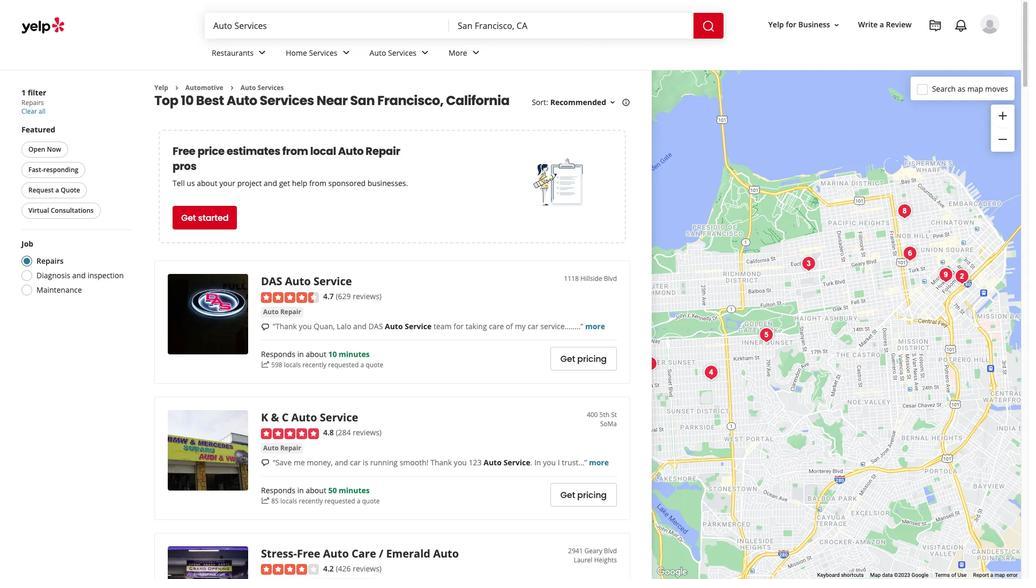 Task type: describe. For each thing, give the bounding box(es) containing it.
ksh automotive image
[[900, 243, 921, 264]]

price
[[198, 144, 225, 159]]

get pricing button for das auto service
[[551, 347, 617, 371]]

1 vertical spatial more
[[589, 457, 609, 467]]

Find text field
[[213, 20, 441, 32]]

none field the near
[[458, 20, 685, 32]]

projects image
[[930, 19, 942, 32]]

estimates
[[227, 144, 280, 159]]

review
[[887, 20, 912, 30]]

repair inside free price estimates from local auto repair pros tell us about your project and get help from sponsored businesses.
[[366, 144, 400, 159]]

google image
[[655, 565, 690, 579]]

more link for k & c auto service
[[589, 457, 609, 467]]

16 trending v2 image
[[261, 497, 270, 505]]

auto up (426
[[323, 547, 349, 561]]

fast-responding
[[28, 165, 78, 174]]

responds in about 10 minutes
[[261, 349, 370, 359]]

taking
[[466, 321, 487, 331]]

services left near in the top left of the page
[[260, 92, 314, 110]]

keyboard shortcuts button
[[818, 572, 864, 579]]

minutes for k & c auto service
[[339, 485, 370, 495]]

open now
[[28, 145, 61, 154]]

1 vertical spatial 10
[[329, 349, 337, 359]]

more link for das auto service
[[586, 321, 606, 331]]

stress-free auto care / emerald auto image
[[798, 253, 820, 274]]

mike's union auto repair image
[[756, 324, 777, 346]]

1 horizontal spatial from
[[309, 178, 327, 188]]

minutes for das auto service
[[339, 349, 370, 359]]

consultations
[[51, 206, 94, 215]]

business
[[799, 20, 831, 30]]

sort:
[[532, 97, 549, 107]]

now
[[47, 145, 61, 154]]

free inside free price estimates from local auto repair pros tell us about your project and get help from sponsored businesses.
[[173, 144, 196, 159]]

virtual
[[28, 206, 49, 215]]

in for service
[[298, 349, 304, 359]]

get inside button
[[181, 212, 196, 224]]

0 horizontal spatial auto services
[[241, 83, 284, 92]]

repairs inside 1 filter repairs clear all
[[21, 98, 44, 107]]

auto services inside auto services link
[[370, 48, 417, 58]]

stress-
[[261, 547, 297, 561]]

598 locals recently requested a quote
[[271, 360, 384, 369]]

0 vertical spatial car
[[528, 321, 539, 331]]

reviews) for c
[[353, 428, 382, 438]]

stress-free auto care / emerald auto link
[[261, 547, 459, 561]]

home services link
[[277, 39, 361, 70]]

recommended
[[551, 97, 607, 107]]

sponsored
[[329, 178, 366, 188]]

and right lalo
[[353, 321, 367, 331]]

service left team
[[405, 321, 432, 331]]

auto up "thank
[[263, 307, 279, 316]]

a down 'responds in about 50 minutes' at left bottom
[[357, 496, 361, 506]]

1 horizontal spatial you
[[454, 457, 467, 467]]

fast-responding button
[[21, 162, 85, 178]]

yelp for yelp 'link'
[[154, 83, 168, 92]]

search image
[[703, 20, 715, 32]]

zoom in image
[[997, 109, 1010, 122]]

i
[[558, 457, 560, 467]]

1
[[21, 87, 26, 98]]

option group containing job
[[18, 239, 133, 299]]

care
[[489, 321, 504, 331]]

smooth!
[[400, 457, 429, 467]]

16 chevron down v2 image for yelp for business
[[833, 21, 842, 29]]

home
[[286, 48, 307, 58]]

auto repair for &
[[263, 443, 301, 452]]

0 vertical spatial das
[[261, 274, 282, 289]]

50
[[329, 485, 337, 495]]

search as map moves
[[933, 83, 1009, 94]]

started
[[198, 212, 229, 224]]

services inside auto services link
[[388, 48, 417, 58]]

auto right "emerald"
[[433, 547, 459, 561]]

san
[[350, 92, 375, 110]]

0 vertical spatial of
[[506, 321, 513, 331]]

services down the restaurants link
[[258, 83, 284, 92]]

24 chevron down v2 image for restaurants
[[256, 46, 269, 59]]

get
[[279, 178, 290, 188]]

keyboard
[[818, 572, 840, 578]]

get started
[[181, 212, 229, 224]]

blvd for 2941 geary blvd laurel heights
[[604, 547, 617, 556]]

team
[[434, 321, 452, 331]]

16 speech v2 image for k
[[261, 459, 270, 467]]

1 filter repairs clear all
[[21, 87, 46, 116]]

restaurants link
[[203, 39, 277, 70]]

16 speech v2 image for das
[[261, 323, 270, 331]]

4.7 (629 reviews)
[[323, 291, 382, 302]]

us
[[187, 178, 195, 188]]

moves
[[986, 83, 1009, 94]]

shortcuts
[[842, 572, 864, 578]]

(629
[[336, 291, 351, 302]]

quote for k & c auto service
[[362, 496, 380, 506]]

pricing for das auto service
[[578, 353, 607, 365]]

is
[[363, 457, 369, 467]]

das auto service image
[[168, 274, 248, 355]]

85 locals recently requested a quote
[[271, 496, 380, 506]]

repair for service
[[280, 307, 301, 316]]

auto repair link for &
[[261, 443, 304, 454]]

search
[[933, 83, 956, 94]]

4.7 star rating image
[[261, 292, 319, 303]]

services inside home services link
[[309, 48, 338, 58]]

auto up "save
[[263, 443, 279, 452]]

laurel
[[574, 556, 593, 565]]

k & c auto service link
[[261, 410, 358, 425]]

map for error
[[995, 572, 1006, 578]]

a for write
[[880, 20, 885, 30]]

running
[[370, 457, 398, 467]]

local
[[310, 144, 336, 159]]

auto repair for auto
[[263, 307, 301, 316]]

reviews) for auto
[[353, 564, 382, 574]]

/
[[379, 547, 384, 561]]

diagnosis
[[36, 270, 70, 281]]

get pricing button for k & c auto service
[[551, 483, 617, 507]]

0 horizontal spatial auto services link
[[241, 83, 284, 92]]

fast-
[[28, 165, 43, 174]]

map data ©2023 google
[[871, 572, 929, 578]]

4.8 (284 reviews)
[[323, 428, 382, 438]]

0 horizontal spatial 10
[[181, 92, 194, 110]]

quan,
[[314, 321, 335, 331]]

1 vertical spatial for
[[454, 321, 464, 331]]

in
[[535, 457, 541, 467]]

locals for auto
[[284, 360, 301, 369]]

none field find
[[213, 20, 441, 32]]

free price estimates from local auto repair pros tell us about your project and get help from sponsored businesses.
[[173, 144, 408, 188]]

auto down the restaurants link
[[241, 83, 256, 92]]

0 vertical spatial from
[[283, 144, 308, 159]]

a down responds in about 10 minutes
[[361, 360, 364, 369]]

keyboard shortcuts
[[818, 572, 864, 578]]

get started button
[[173, 206, 237, 230]]

quote
[[61, 186, 80, 195]]

auto repair button for auto
[[261, 307, 304, 317]]

auto up 4.7 star rating image
[[285, 274, 311, 289]]

best
[[196, 92, 224, 110]]

sunset 76 auto repair & tire center image
[[701, 362, 722, 383]]

euro motorcars image
[[936, 264, 957, 286]]

automotive
[[185, 83, 223, 92]]

(426
[[336, 564, 351, 574]]

business categories element
[[203, 39, 1000, 70]]

report
[[974, 572, 990, 578]]

top 10 best auto services near san francisco, california
[[154, 92, 510, 110]]

virtual consultations button
[[21, 203, 101, 219]]

1 horizontal spatial k & c auto service image
[[952, 266, 973, 287]]

request
[[28, 186, 54, 195]]

2941 geary blvd laurel heights
[[569, 547, 617, 565]]

0 vertical spatial auto services link
[[361, 39, 440, 70]]

recently for service
[[303, 360, 327, 369]]

16 chevron right v2 image for automotive
[[173, 84, 181, 92]]

zoom out image
[[997, 133, 1010, 146]]

auto left team
[[385, 321, 403, 331]]

a for report
[[991, 572, 994, 578]]

das auto service
[[261, 274, 352, 289]]

clear
[[21, 107, 37, 116]]

money,
[[307, 457, 333, 467]]

2941
[[569, 547, 583, 556]]

service up the 4.7
[[314, 274, 352, 289]]



Task type: vqa. For each thing, say whether or not it's contained in the screenshot.
Jump- to the left
no



Task type: locate. For each thing, give the bounding box(es) containing it.
0 vertical spatial more
[[586, 321, 606, 331]]

map for moves
[[968, 83, 984, 94]]

reviews) right the (629
[[353, 291, 382, 302]]

auto repair link up "save
[[261, 443, 304, 454]]

85
[[271, 496, 279, 506]]

0 vertical spatial k & c auto service image
[[952, 266, 973, 287]]

requested down responds in about 10 minutes
[[328, 360, 359, 369]]

auto services up francisco,
[[370, 48, 417, 58]]

0 vertical spatial responds
[[261, 349, 296, 359]]

you left quan,
[[299, 321, 312, 331]]

1 horizontal spatial das
[[369, 321, 383, 331]]

and inside free price estimates from local auto repair pros tell us about your project and get help from sponsored businesses.
[[264, 178, 277, 188]]

about inside free price estimates from local auto repair pros tell us about your project and get help from sponsored businesses.
[[197, 178, 218, 188]]

0 vertical spatial blvd
[[604, 274, 617, 283]]

auto repair link for auto
[[261, 307, 304, 317]]

24 chevron down v2 image
[[340, 46, 353, 59], [419, 46, 432, 59]]

open now button
[[21, 142, 68, 158]]

responds up 598
[[261, 349, 296, 359]]

1 vertical spatial k & c auto service image
[[168, 410, 248, 491]]

map
[[968, 83, 984, 94], [995, 572, 1006, 578]]

2 get pricing from the top
[[561, 489, 607, 501]]

recently
[[303, 360, 327, 369], [299, 496, 323, 506]]

2 auto repair link from the top
[[261, 443, 304, 454]]

yelp for yelp for business
[[769, 20, 784, 30]]

1 vertical spatial auto repair
[[263, 443, 301, 452]]

0 horizontal spatial das
[[261, 274, 282, 289]]

get down service........"
[[561, 353, 576, 365]]

24 chevron down v2 image inside more link
[[470, 46, 483, 59]]

0 horizontal spatial car
[[350, 457, 361, 467]]

top
[[154, 92, 178, 110]]

2 minutes from the top
[[339, 485, 370, 495]]

2 auto repair from the top
[[263, 443, 301, 452]]

for
[[786, 20, 797, 30], [454, 321, 464, 331]]

1 horizontal spatial car
[[528, 321, 539, 331]]

das
[[261, 274, 282, 289], [369, 321, 383, 331]]

auto repair button for &
[[261, 443, 304, 454]]

get pricing down trust..."
[[561, 489, 607, 501]]

none field up home services link
[[213, 20, 441, 32]]

geary
[[585, 547, 603, 556]]

requested for das auto service
[[328, 360, 359, 369]]

auto
[[370, 48, 386, 58], [241, 83, 256, 92], [227, 92, 257, 110], [338, 144, 364, 159], [285, 274, 311, 289], [263, 307, 279, 316], [385, 321, 403, 331], [292, 410, 317, 425], [263, 443, 279, 452], [484, 457, 502, 467], [323, 547, 349, 561], [433, 547, 459, 561]]

1 vertical spatial locals
[[280, 496, 297, 506]]

responds up 85
[[261, 485, 296, 495]]

1 vertical spatial of
[[952, 572, 957, 578]]

2 auto repair button from the top
[[261, 443, 304, 454]]

Near text field
[[458, 20, 685, 32]]

0 vertical spatial in
[[298, 349, 304, 359]]

0 vertical spatial get
[[181, 212, 196, 224]]

0 vertical spatial locals
[[284, 360, 301, 369]]

minutes right 50 at the bottom
[[339, 485, 370, 495]]

16 chevron down v2 image right the business
[[833, 21, 842, 29]]

repair down 4.7 star rating image
[[280, 307, 301, 316]]

auto right best
[[227, 92, 257, 110]]

pricing for k & c auto service
[[578, 489, 607, 501]]

2 none field from the left
[[458, 20, 685, 32]]

auto services link
[[361, 39, 440, 70], [241, 83, 284, 92]]

1 vertical spatial blvd
[[604, 547, 617, 556]]

auto services link up francisco,
[[361, 39, 440, 70]]

job
[[21, 239, 33, 249]]

16 chevron right v2 image for auto services
[[228, 84, 236, 92]]

more link
[[586, 321, 606, 331], [589, 457, 609, 467]]

free left 'price'
[[173, 144, 196, 159]]

brad k. image
[[981, 14, 1000, 34]]

auto right 123
[[484, 457, 502, 467]]

4.2 star rating image
[[261, 564, 319, 575]]

1 get pricing from the top
[[561, 353, 607, 365]]

0 vertical spatial auto repair button
[[261, 307, 304, 317]]

None field
[[213, 20, 441, 32], [458, 20, 685, 32]]

1 horizontal spatial free
[[297, 547, 321, 561]]

auto up "san"
[[370, 48, 386, 58]]

notifications image
[[955, 19, 968, 32]]

blvd inside 2941 geary blvd laurel heights
[[604, 547, 617, 556]]

responds in about 50 minutes
[[261, 485, 370, 495]]

yelp left the business
[[769, 20, 784, 30]]

0 horizontal spatial none field
[[213, 20, 441, 32]]

0 vertical spatial about
[[197, 178, 218, 188]]

16 chevron right v2 image right best
[[228, 84, 236, 92]]

for left the business
[[786, 20, 797, 30]]

terms of use link
[[936, 572, 967, 578]]

&
[[271, 410, 279, 425]]

k
[[261, 410, 268, 425]]

1 pricing from the top
[[578, 353, 607, 365]]

1 vertical spatial requested
[[325, 496, 355, 506]]

a left quote
[[55, 186, 59, 195]]

16 chevron right v2 image right yelp 'link'
[[173, 84, 181, 92]]

diagnosis and inspection
[[36, 270, 124, 281]]

pricing down service........"
[[578, 353, 607, 365]]

1 vertical spatial pricing
[[578, 489, 607, 501]]

of
[[506, 321, 513, 331], [952, 572, 957, 578]]

auto repair link
[[261, 307, 304, 317], [261, 443, 304, 454]]

1 vertical spatial 16 speech v2 image
[[261, 459, 270, 467]]

0 horizontal spatial you
[[299, 321, 312, 331]]

1 24 chevron down v2 image from the left
[[256, 46, 269, 59]]

1 horizontal spatial for
[[786, 20, 797, 30]]

auto services down the restaurants link
[[241, 83, 284, 92]]

1 vertical spatial car
[[350, 457, 361, 467]]

24 chevron down v2 image
[[256, 46, 269, 59], [470, 46, 483, 59]]

responds for &
[[261, 485, 296, 495]]

trust..."
[[562, 457, 587, 467]]

about for k & c auto service
[[306, 485, 327, 495]]

1 vertical spatial repair
[[280, 307, 301, 316]]

0 vertical spatial reviews)
[[353, 291, 382, 302]]

0 vertical spatial auto repair link
[[261, 307, 304, 317]]

1 horizontal spatial none field
[[458, 20, 685, 32]]

1 vertical spatial free
[[297, 547, 321, 561]]

10 up 598 locals recently requested a quote
[[329, 349, 337, 359]]

and left get
[[264, 178, 277, 188]]

auto repair up "thank
[[263, 307, 301, 316]]

write a review link
[[854, 15, 917, 35]]

terms of use
[[936, 572, 967, 578]]

4.8 star rating image
[[261, 428, 319, 439]]

1 vertical spatial das
[[369, 321, 383, 331]]

16 chevron down v2 image left 16 info v2 image
[[609, 98, 617, 107]]

yelp for business
[[769, 20, 831, 30]]

get pricing
[[561, 353, 607, 365], [561, 489, 607, 501]]

businesses.
[[368, 178, 408, 188]]

auto services link down the restaurants link
[[241, 83, 284, 92]]

report a map error
[[974, 572, 1019, 578]]

blvd right geary
[[604, 547, 617, 556]]

help
[[292, 178, 308, 188]]

2 24 chevron down v2 image from the left
[[419, 46, 432, 59]]

3 reviews) from the top
[[353, 564, 382, 574]]

1 in from the top
[[298, 349, 304, 359]]

more link right trust..."
[[589, 457, 609, 467]]

1 vertical spatial more link
[[589, 457, 609, 467]]

group
[[992, 105, 1015, 152]]

more link right service........"
[[586, 321, 606, 331]]

option group
[[18, 239, 133, 299]]

1 none field from the left
[[213, 20, 441, 32]]

16 chevron down v2 image for recommended
[[609, 98, 617, 107]]

auto repair up "save
[[263, 443, 301, 452]]

quote for das auto service
[[366, 360, 384, 369]]

locals right 598
[[284, 360, 301, 369]]

car left is
[[350, 457, 361, 467]]

0 vertical spatial 16 speech v2 image
[[261, 323, 270, 331]]

a inside the request a quote button
[[55, 186, 59, 195]]

filter
[[28, 87, 46, 98]]

0 horizontal spatial 24 chevron down v2 image
[[256, 46, 269, 59]]

0 horizontal spatial 16 chevron down v2 image
[[609, 98, 617, 107]]

0 horizontal spatial for
[[454, 321, 464, 331]]

1118
[[564, 274, 579, 283]]

16 chevron down v2 image inside recommended dropdown button
[[609, 98, 617, 107]]

request a quote
[[28, 186, 80, 195]]

near
[[317, 92, 348, 110]]

services up francisco,
[[388, 48, 417, 58]]

4.7
[[323, 291, 334, 302]]

16 info v2 image
[[622, 98, 631, 107]]

free up 4.2 star rating image at the bottom of the page
[[297, 547, 321, 561]]

and up maintenance
[[72, 270, 86, 281]]

care
[[352, 547, 376, 561]]

get pricing for k & c auto service
[[561, 489, 607, 501]]

1 vertical spatial reviews)
[[353, 428, 382, 438]]

24 chevron down v2 image down find field
[[340, 46, 353, 59]]

1 horizontal spatial auto services
[[370, 48, 417, 58]]

for inside "yelp for business" button
[[786, 20, 797, 30]]

1 horizontal spatial 24 chevron down v2 image
[[470, 46, 483, 59]]

about for das auto service
[[306, 349, 327, 359]]

0 horizontal spatial of
[[506, 321, 513, 331]]

16 chevron right v2 image
[[173, 84, 181, 92], [228, 84, 236, 92]]

24 chevron down v2 image left more
[[419, 46, 432, 59]]

"save
[[273, 457, 292, 467]]

None search field
[[205, 13, 726, 39]]

2 blvd from the top
[[604, 547, 617, 556]]

10
[[181, 92, 194, 110], [329, 349, 337, 359]]

2 horizontal spatial you
[[543, 457, 556, 467]]

get pricing button down trust..."
[[551, 483, 617, 507]]

1 get pricing button from the top
[[551, 347, 617, 371]]

0 vertical spatial pricing
[[578, 353, 607, 365]]

reviews) for service
[[353, 291, 382, 302]]

auto repair link up "thank
[[261, 307, 304, 317]]

auto inside free price estimates from local auto repair pros tell us about your project and get help from sponsored businesses.
[[338, 144, 364, 159]]

from right help
[[309, 178, 327, 188]]

5th
[[600, 410, 610, 420]]

soma
[[601, 420, 617, 429]]

map region
[[595, 0, 1030, 579]]

write
[[859, 20, 878, 30]]

0 vertical spatial 10
[[181, 92, 194, 110]]

about up 85 locals recently requested a quote
[[306, 485, 327, 495]]

and right money,
[[335, 457, 348, 467]]

yelp left automotive link on the left of the page
[[154, 83, 168, 92]]

0 vertical spatial repair
[[366, 144, 400, 159]]

0 vertical spatial recently
[[303, 360, 327, 369]]

1 vertical spatial in
[[298, 485, 304, 495]]

1 vertical spatial yelp
[[154, 83, 168, 92]]

services right home
[[309, 48, 338, 58]]

16 speech v2 image left "save
[[261, 459, 270, 467]]

0 horizontal spatial from
[[283, 144, 308, 159]]

1 responds from the top
[[261, 349, 296, 359]]

0 vertical spatial 16 chevron down v2 image
[[833, 21, 842, 29]]

quote
[[366, 360, 384, 369], [362, 496, 380, 506]]

yelp inside "yelp for business" button
[[769, 20, 784, 30]]

blvd right hillside
[[604, 274, 617, 283]]

1 vertical spatial get
[[561, 353, 576, 365]]

auto repair button
[[261, 307, 304, 317], [261, 443, 304, 454]]

more right service........"
[[586, 321, 606, 331]]

auto right c on the bottom of the page
[[292, 410, 317, 425]]

in up 598 locals recently requested a quote
[[298, 349, 304, 359]]

24 chevron down v2 image inside home services link
[[340, 46, 353, 59]]

none field up business categories element
[[458, 20, 685, 32]]

598
[[271, 360, 283, 369]]

24 chevron down v2 image for home services
[[340, 46, 353, 59]]

requested down 50 at the bottom
[[325, 496, 355, 506]]

get pricing button down service........"
[[551, 347, 617, 371]]

0 vertical spatial map
[[968, 83, 984, 94]]

1 vertical spatial repairs
[[36, 256, 64, 266]]

about up 598 locals recently requested a quote
[[306, 349, 327, 359]]

a right report
[[991, 572, 994, 578]]

0 horizontal spatial 24 chevron down v2 image
[[340, 46, 353, 59]]

4.8
[[323, 428, 334, 438]]

1 reviews) from the top
[[353, 291, 382, 302]]

get left started at the top left
[[181, 212, 196, 224]]

1 blvd from the top
[[604, 274, 617, 283]]

responding
[[43, 165, 78, 174]]

a for request
[[55, 186, 59, 195]]

24 chevron down v2 image right more
[[470, 46, 483, 59]]

of left my
[[506, 321, 513, 331]]

1 horizontal spatial auto services link
[[361, 39, 440, 70]]

1 vertical spatial auto repair button
[[261, 443, 304, 454]]

car right my
[[528, 321, 539, 331]]

heights
[[595, 556, 617, 565]]

eddy's auto services image
[[894, 200, 916, 222]]

2 get pricing button from the top
[[551, 483, 617, 507]]

error
[[1007, 572, 1019, 578]]

you
[[299, 321, 312, 331], [454, 457, 467, 467], [543, 457, 556, 467]]

2 vertical spatial get
[[561, 489, 576, 501]]

services
[[309, 48, 338, 58], [388, 48, 417, 58], [258, 83, 284, 92], [260, 92, 314, 110]]

"thank you quan, lalo and das auto service team for taking care of my car service........" more
[[273, 321, 606, 331]]

1 vertical spatial recently
[[299, 496, 323, 506]]

24 chevron down v2 image for auto services
[[419, 46, 432, 59]]

1 vertical spatial 16 chevron down v2 image
[[609, 98, 617, 107]]

minutes
[[339, 349, 370, 359], [339, 485, 370, 495]]

0 horizontal spatial free
[[173, 144, 196, 159]]

1 vertical spatial get pricing
[[561, 489, 607, 501]]

stress-free auto care / emerald auto
[[261, 547, 459, 561]]

24 chevron down v2 image right the restaurants
[[256, 46, 269, 59]]

1 auto repair link from the top
[[261, 307, 304, 317]]

1 vertical spatial map
[[995, 572, 1006, 578]]

2 in from the top
[[298, 485, 304, 495]]

get for k & c auto service
[[561, 489, 576, 501]]

auto repair button up "save
[[261, 443, 304, 454]]

das auto service link
[[261, 274, 352, 289]]

of left use
[[952, 572, 957, 578]]

maintenance
[[36, 285, 82, 295]]

and
[[264, 178, 277, 188], [72, 270, 86, 281], [353, 321, 367, 331], [335, 457, 348, 467]]

1 vertical spatial minutes
[[339, 485, 370, 495]]

"save me money, and car is running smooth! thank you 123 auto service . in you i trust..." more
[[273, 457, 609, 467]]

0 vertical spatial get pricing button
[[551, 347, 617, 371]]

requested for k & c auto service
[[325, 496, 355, 506]]

2 16 speech v2 image from the top
[[261, 459, 270, 467]]

free price estimates from local auto repair pros image
[[533, 156, 587, 210]]

get for das auto service
[[561, 353, 576, 365]]

1 vertical spatial auto services link
[[241, 83, 284, 92]]

2 responds from the top
[[261, 485, 296, 495]]

about
[[197, 178, 218, 188], [306, 349, 327, 359], [306, 485, 327, 495]]

1 auto repair from the top
[[263, 307, 301, 316]]

about right us on the top of the page
[[197, 178, 218, 188]]

get pricing down service........"
[[561, 353, 607, 365]]

0 vertical spatial requested
[[328, 360, 359, 369]]

me
[[294, 457, 305, 467]]

lalo
[[337, 321, 351, 331]]

0 vertical spatial auto services
[[370, 48, 417, 58]]

2 16 chevron right v2 image from the left
[[228, 84, 236, 92]]

2 vertical spatial reviews)
[[353, 564, 382, 574]]

0 vertical spatial yelp
[[769, 20, 784, 30]]

restaurants
[[212, 48, 254, 58]]

service........"
[[541, 321, 584, 331]]

repair for c
[[280, 443, 301, 452]]

16 speech v2 image left "thank
[[261, 323, 270, 331]]

16 chevron down v2 image inside "yelp for business" button
[[833, 21, 842, 29]]

16 trending v2 image
[[261, 361, 270, 369]]

responds
[[261, 349, 296, 359], [261, 485, 296, 495]]

0 vertical spatial auto repair
[[263, 307, 301, 316]]

1 vertical spatial about
[[306, 349, 327, 359]]

more
[[449, 48, 468, 58]]

auto inside business categories element
[[370, 48, 386, 58]]

get pricing for das auto service
[[561, 353, 607, 365]]

0 vertical spatial get pricing
[[561, 353, 607, 365]]

recommended button
[[551, 97, 617, 107]]

400
[[587, 410, 598, 420]]

16 chevron down v2 image
[[833, 21, 842, 29], [609, 98, 617, 107]]

16 speech v2 image
[[261, 323, 270, 331], [261, 459, 270, 467]]

from left local
[[283, 144, 308, 159]]

in for c
[[298, 485, 304, 495]]

0 vertical spatial repairs
[[21, 98, 44, 107]]

hillside
[[581, 274, 603, 283]]

1 16 chevron right v2 image from the left
[[173, 84, 181, 92]]

california
[[446, 92, 510, 110]]

2 vertical spatial repair
[[280, 443, 301, 452]]

1 auto repair button from the top
[[261, 307, 304, 317]]

clear all link
[[21, 107, 45, 116]]

1 16 speech v2 image from the top
[[261, 323, 270, 331]]

k & c auto service image
[[952, 266, 973, 287], [168, 410, 248, 491]]

2 reviews) from the top
[[353, 428, 382, 438]]

1 vertical spatial quote
[[362, 496, 380, 506]]

use
[[958, 572, 967, 578]]

24 chevron down v2 image inside the restaurants link
[[256, 46, 269, 59]]

1 24 chevron down v2 image from the left
[[340, 46, 353, 59]]

user actions element
[[760, 13, 1015, 79]]

you left 123
[[454, 457, 467, 467]]

2 vertical spatial about
[[306, 485, 327, 495]]

responds for auto
[[261, 349, 296, 359]]

reviews) down care
[[353, 564, 382, 574]]

report a map error link
[[974, 572, 1019, 578]]

repair down "4.8 star rating" image
[[280, 443, 301, 452]]

24 chevron down v2 image for more
[[470, 46, 483, 59]]

as
[[958, 83, 966, 94]]

service left in
[[504, 457, 531, 467]]

1 vertical spatial auto services
[[241, 83, 284, 92]]

map left error
[[995, 572, 1006, 578]]

a inside write a review "link"
[[880, 20, 885, 30]]

das right lalo
[[369, 321, 383, 331]]

2 pricing from the top
[[578, 489, 607, 501]]

st
[[612, 410, 617, 420]]

1 horizontal spatial 10
[[329, 349, 337, 359]]

recently for c
[[299, 496, 323, 506]]

0 vertical spatial free
[[173, 144, 196, 159]]

map right as
[[968, 83, 984, 94]]

1 vertical spatial get pricing button
[[551, 483, 617, 507]]

locals for &
[[280, 496, 297, 506]]

yelp link
[[154, 83, 168, 92]]

1 horizontal spatial map
[[995, 572, 1006, 578]]

minutes up 598 locals recently requested a quote
[[339, 349, 370, 359]]

service
[[314, 274, 352, 289], [405, 321, 432, 331], [320, 410, 358, 425], [504, 457, 531, 467]]

a right write
[[880, 20, 885, 30]]

(284
[[336, 428, 351, 438]]

repairs up "diagnosis"
[[36, 256, 64, 266]]

0 horizontal spatial 16 chevron right v2 image
[[173, 84, 181, 92]]

jt's auto repair image
[[640, 353, 661, 375]]

0 horizontal spatial k & c auto service image
[[168, 410, 248, 491]]

francisco,
[[378, 92, 444, 110]]

pricing
[[578, 353, 607, 365], [578, 489, 607, 501]]

for right team
[[454, 321, 464, 331]]

blvd for 1118 hillside blvd
[[604, 274, 617, 283]]

1 horizontal spatial 24 chevron down v2 image
[[419, 46, 432, 59]]

1 horizontal spatial of
[[952, 572, 957, 578]]

2 24 chevron down v2 image from the left
[[470, 46, 483, 59]]

terms
[[936, 572, 951, 578]]

reviews) right (284
[[353, 428, 382, 438]]

1 minutes from the top
[[339, 349, 370, 359]]

project
[[237, 178, 262, 188]]

thank
[[431, 457, 452, 467]]

1 vertical spatial from
[[309, 178, 327, 188]]

0 vertical spatial quote
[[366, 360, 384, 369]]

reviews)
[[353, 291, 382, 302], [353, 428, 382, 438], [353, 564, 382, 574]]

auto right local
[[338, 144, 364, 159]]

featured group
[[19, 124, 133, 221]]

recently down 'responds in about 50 minutes' at left bottom
[[299, 496, 323, 506]]

repairs down filter
[[21, 98, 44, 107]]

in up 85 locals recently requested a quote
[[298, 485, 304, 495]]

1118 hillside blvd
[[564, 274, 617, 283]]

service up (284
[[320, 410, 358, 425]]



